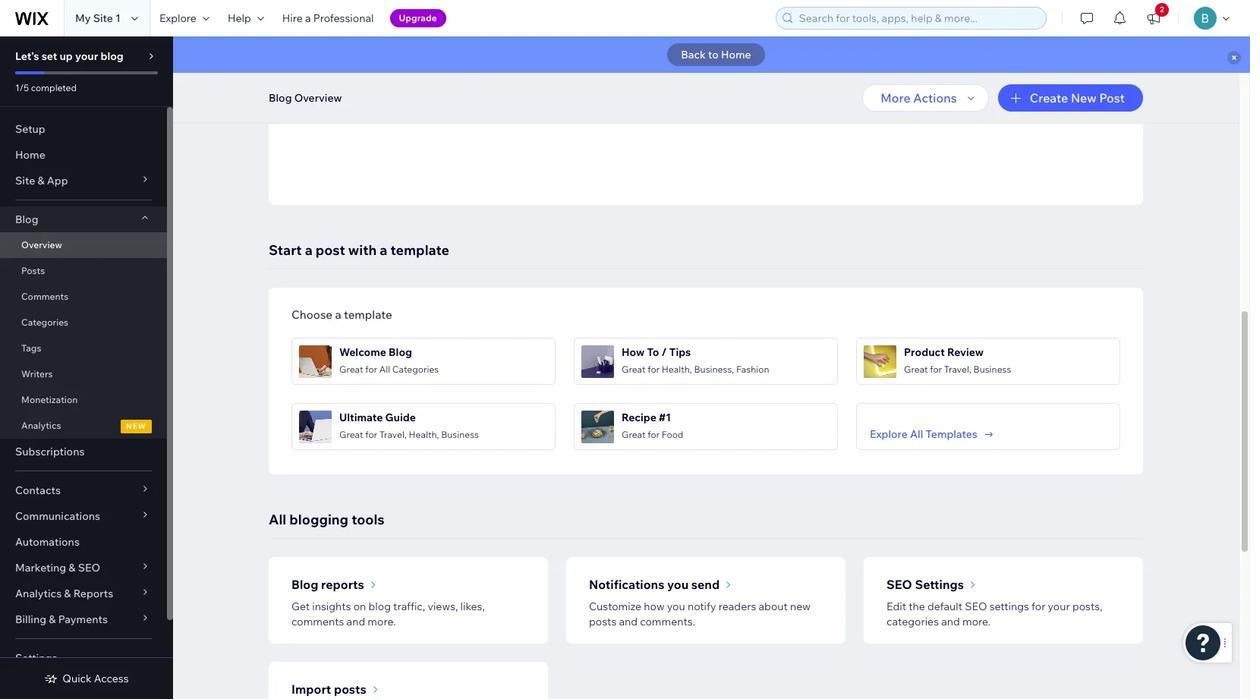 Task type: describe. For each thing, give the bounding box(es) containing it.
fashion
[[736, 363, 770, 375]]

1 vertical spatial seo
[[887, 577, 913, 592]]

more
[[881, 90, 911, 106]]

your inside edit the default seo settings for your posts, categories and more.
[[1048, 600, 1070, 614]]

writers
[[21, 368, 53, 380]]

to
[[647, 345, 659, 359]]

analytics for analytics
[[21, 420, 61, 431]]

1 vertical spatial all
[[910, 427, 924, 441]]

post for the rightmost create new post button
[[1100, 90, 1125, 106]]

hire a professional
[[282, 11, 374, 25]]

notifications
[[589, 577, 665, 592]]

categories
[[887, 615, 939, 629]]

posts inside customize how you notify readers about new posts and comments.
[[589, 615, 617, 629]]

communications button
[[0, 503, 167, 529]]

reports
[[73, 587, 113, 601]]

overview inside button
[[294, 91, 342, 105]]

and left 'publish'
[[563, 83, 582, 96]]

home inside button
[[721, 48, 751, 62]]

2 button
[[1137, 0, 1171, 36]]

a for start a post with a template
[[305, 241, 313, 259]]

posts link
[[0, 258, 167, 284]]

& for site
[[38, 174, 45, 188]]

overview link
[[0, 232, 167, 258]]

tags
[[21, 342, 41, 354]]

guide
[[385, 410, 416, 424]]

settings inside 'sidebar' element
[[15, 651, 57, 665]]

monetization
[[21, 394, 78, 405]]

recipe #1 great for food
[[622, 410, 684, 440]]

new for the leftmost create new post button
[[711, 109, 737, 125]]

help
[[228, 11, 251, 25]]

publish
[[584, 83, 621, 96]]

for for ultimate guide
[[365, 429, 377, 440]]

customize how you notify readers about new posts and comments.
[[589, 600, 811, 629]]

about
[[759, 600, 788, 614]]

setup link
[[0, 116, 167, 142]]

travel, for review
[[944, 363, 972, 375]]

settings link
[[0, 645, 167, 671]]

monetization link
[[0, 387, 167, 413]]

communications
[[15, 509, 100, 523]]

time.
[[860, 83, 885, 96]]

subscriptions link
[[0, 439, 167, 465]]

travel, for guide
[[379, 429, 407, 440]]

blog overview
[[269, 91, 342, 105]]

views, inside "no post stats yet create and publish a post to see its views, comments and likes over time."
[[703, 83, 733, 96]]

& for analytics
[[64, 587, 71, 601]]

seo inside dropdown button
[[78, 561, 100, 575]]

2 vertical spatial all
[[269, 511, 286, 528]]

back to home button
[[668, 43, 765, 66]]

marketing & seo
[[15, 561, 100, 575]]

more actions button
[[863, 84, 989, 112]]

reports
[[321, 577, 364, 592]]

get insights on blog traffic, views, likes, comments and more.
[[292, 600, 485, 629]]

templates
[[926, 427, 978, 441]]

comments
[[21, 291, 68, 302]]

explore for explore all templates
[[870, 427, 908, 441]]

how
[[622, 345, 645, 359]]

with
[[348, 241, 377, 259]]

a right with
[[380, 241, 388, 259]]

a inside "no post stats yet create and publish a post to see its views, comments and likes over time."
[[623, 83, 629, 96]]

0 vertical spatial settings
[[915, 577, 964, 592]]

new
[[126, 421, 147, 431]]

likes
[[812, 83, 834, 96]]

professional
[[313, 11, 374, 25]]

my
[[75, 11, 91, 25]]

to inside "no post stats yet create and publish a post to see its views, comments and likes over time."
[[656, 83, 666, 96]]

categories inside 'sidebar' element
[[21, 317, 68, 328]]

food
[[662, 429, 684, 440]]

categories link
[[0, 310, 167, 336]]

access
[[94, 672, 129, 686]]

upgrade
[[399, 12, 437, 24]]

seo settings
[[887, 577, 964, 592]]

tools
[[352, 511, 385, 528]]

sidebar element
[[0, 36, 173, 699]]

post inside "no post stats yet create and publish a post to see its views, comments and likes over time."
[[631, 83, 653, 96]]

review
[[948, 345, 984, 359]]

import posts
[[292, 682, 367, 697]]

ultimate guide great for travel, health, business
[[339, 410, 479, 440]]

traffic,
[[393, 600, 425, 614]]

choose
[[292, 308, 333, 322]]

create inside "no post stats yet create and publish a post to see its views, comments and likes over time."
[[527, 83, 561, 96]]

insights
[[312, 600, 351, 614]]

payments
[[58, 613, 108, 626]]

all inside welcome blog great for all categories
[[379, 363, 390, 375]]

explore all templates
[[870, 427, 978, 441]]

1 vertical spatial posts
[[334, 682, 367, 697]]

for for product review
[[930, 363, 942, 375]]

views, inside get insights on blog traffic, views, likes, comments and more.
[[428, 600, 458, 614]]

tags link
[[0, 336, 167, 361]]

1 horizontal spatial site
[[93, 11, 113, 25]]

#1
[[659, 410, 671, 424]]

billing & payments
[[15, 613, 108, 626]]

home link
[[0, 142, 167, 168]]

and inside edit the default seo settings for your posts, categories and more.
[[942, 615, 960, 629]]

business,
[[694, 363, 734, 375]]

help button
[[219, 0, 273, 36]]

for inside edit the default seo settings for your posts, categories and more.
[[1032, 600, 1046, 614]]

welcome
[[339, 345, 386, 359]]

you inside customize how you notify readers about new posts and comments.
[[667, 600, 685, 614]]

no
[[656, 60, 673, 75]]

its
[[688, 83, 700, 96]]

blog reports
[[292, 577, 364, 592]]

and inside get insights on blog traffic, views, likes, comments and more.
[[347, 615, 365, 629]]

start
[[269, 241, 302, 259]]

more. inside edit the default seo settings for your posts, categories and more.
[[963, 615, 991, 629]]

comments inside "no post stats yet create and publish a post to see its views, comments and likes over time."
[[735, 83, 788, 96]]

1 vertical spatial template
[[344, 308, 392, 322]]

a for choose a template
[[335, 308, 341, 322]]

marketing
[[15, 561, 66, 575]]

stats
[[704, 60, 735, 75]]

blog button
[[0, 207, 167, 232]]

for for recipe #1
[[648, 429, 660, 440]]

for for welcome blog
[[365, 363, 377, 375]]

completed
[[31, 82, 77, 93]]

back
[[681, 48, 706, 62]]



Task type: vqa. For each thing, say whether or not it's contained in the screenshot.
the topmost dropshipping
no



Task type: locate. For each thing, give the bounding box(es) containing it.
product
[[904, 345, 945, 359]]

1 horizontal spatial create
[[670, 109, 708, 125]]

1 horizontal spatial blog
[[369, 600, 391, 614]]

comments down the insights
[[292, 615, 344, 629]]

health, down guide
[[409, 429, 439, 440]]

1 vertical spatial create new post
[[670, 109, 765, 125]]

all
[[379, 363, 390, 375], [910, 427, 924, 441], [269, 511, 286, 528]]

subscriptions
[[15, 445, 85, 459]]

blog inside 'sidebar' element
[[101, 49, 124, 63]]

you up comments.
[[667, 600, 685, 614]]

automations
[[15, 535, 80, 549]]

blog right on
[[369, 600, 391, 614]]

0 horizontal spatial settings
[[15, 651, 57, 665]]

create
[[527, 83, 561, 96], [1030, 90, 1069, 106], [670, 109, 708, 125]]

/
[[662, 345, 667, 359]]

recipe
[[622, 410, 657, 424]]

all left templates
[[910, 427, 924, 441]]

post inside "no post stats yet create and publish a post to see its views, comments and likes over time."
[[675, 60, 701, 75]]

1 vertical spatial views,
[[428, 600, 458, 614]]

post
[[631, 83, 653, 96], [316, 241, 345, 259]]

0 horizontal spatial views,
[[428, 600, 458, 614]]

blog
[[269, 91, 292, 105], [15, 213, 38, 226], [389, 345, 412, 359], [292, 577, 318, 592]]

1 vertical spatial overview
[[21, 239, 62, 251]]

for right settings
[[1032, 600, 1046, 614]]

contacts button
[[0, 478, 167, 503]]

get
[[292, 600, 310, 614]]

0 vertical spatial to
[[708, 48, 719, 62]]

& inside dropdown button
[[38, 174, 45, 188]]

0 vertical spatial post
[[631, 83, 653, 96]]

2 horizontal spatial post
[[1100, 90, 1125, 106]]

0 horizontal spatial create new post button
[[648, 108, 765, 126]]

1 horizontal spatial posts
[[589, 615, 617, 629]]

to inside button
[[708, 48, 719, 62]]

1 horizontal spatial new
[[1071, 90, 1097, 106]]

comments link
[[0, 284, 167, 310]]

1 vertical spatial health,
[[409, 429, 439, 440]]

send
[[692, 577, 720, 592]]

Search for tools, apps, help & more... field
[[795, 8, 1042, 29]]

1 vertical spatial to
[[656, 83, 666, 96]]

2 vertical spatial post
[[739, 109, 765, 125]]

1 vertical spatial business
[[441, 429, 479, 440]]

2 horizontal spatial all
[[910, 427, 924, 441]]

for down ultimate
[[365, 429, 377, 440]]

1 vertical spatial your
[[1048, 600, 1070, 614]]

0 horizontal spatial to
[[656, 83, 666, 96]]

blogging
[[290, 511, 349, 528]]

set
[[42, 49, 57, 63]]

1 horizontal spatial comments
[[735, 83, 788, 96]]

& for marketing
[[69, 561, 76, 575]]

travel, down review
[[944, 363, 972, 375]]

your left posts,
[[1048, 600, 1070, 614]]

likes,
[[461, 600, 485, 614]]

blog for blog reports
[[292, 577, 318, 592]]

edit
[[887, 600, 907, 614]]

automations link
[[0, 529, 167, 555]]

travel, down guide
[[379, 429, 407, 440]]

great for welcome blog
[[339, 363, 363, 375]]

overview
[[294, 91, 342, 105], [21, 239, 62, 251]]

contacts
[[15, 484, 61, 497]]

for left "food"
[[648, 429, 660, 440]]

create new post
[[1030, 90, 1125, 106], [670, 109, 765, 125]]

and down customize
[[619, 615, 638, 629]]

1 vertical spatial you
[[667, 600, 685, 614]]

site left the app
[[15, 174, 35, 188]]

posts right the import
[[334, 682, 367, 697]]

for inside product review great for travel, business
[[930, 363, 942, 375]]

0 vertical spatial seo
[[78, 561, 100, 575]]

1 horizontal spatial explore
[[870, 427, 908, 441]]

analytics inside "popup button"
[[15, 587, 62, 601]]

a
[[305, 11, 311, 25], [623, 83, 629, 96], [305, 241, 313, 259], [380, 241, 388, 259], [335, 308, 341, 322]]

1 horizontal spatial health,
[[662, 363, 692, 375]]

0 horizontal spatial business
[[441, 429, 479, 440]]

all left blogging
[[269, 511, 286, 528]]

tips
[[670, 345, 691, 359]]

great inside welcome blog great for all categories
[[339, 363, 363, 375]]

analytics down marketing
[[15, 587, 62, 601]]

site & app button
[[0, 168, 167, 194]]

1 horizontal spatial categories
[[392, 363, 439, 375]]

analytics & reports button
[[0, 581, 167, 607]]

default
[[928, 600, 963, 614]]

blog inside welcome blog great for all categories
[[389, 345, 412, 359]]

great down the 'how'
[[622, 363, 646, 375]]

seo inside edit the default seo settings for your posts, categories and more.
[[965, 600, 987, 614]]

0 vertical spatial explore
[[159, 11, 197, 25]]

0 vertical spatial create new post
[[1030, 90, 1125, 106]]

1 vertical spatial analytics
[[15, 587, 62, 601]]

1 horizontal spatial seo
[[887, 577, 913, 592]]

my site 1
[[75, 11, 121, 25]]

& up analytics & reports
[[69, 561, 76, 575]]

new
[[790, 600, 811, 614]]

more.
[[368, 615, 396, 629], [963, 615, 991, 629]]

post left with
[[316, 241, 345, 259]]

explore for explore
[[159, 11, 197, 25]]

you left send
[[667, 577, 689, 592]]

template right with
[[391, 241, 449, 259]]

1/5
[[15, 82, 29, 93]]

1 horizontal spatial views,
[[703, 83, 733, 96]]

more. down default
[[963, 615, 991, 629]]

blog for blog
[[15, 213, 38, 226]]

0 horizontal spatial explore
[[159, 11, 197, 25]]

a right hire
[[305, 11, 311, 25]]

business inside ultimate guide great for travel, health, business
[[441, 429, 479, 440]]

writers link
[[0, 361, 167, 387]]

marketing & seo button
[[0, 555, 167, 581]]

seo up edit at the bottom right of page
[[887, 577, 913, 592]]

health, inside ultimate guide great for travel, health, business
[[409, 429, 439, 440]]

travel,
[[944, 363, 972, 375], [379, 429, 407, 440]]

blog inside dropdown button
[[15, 213, 38, 226]]

site
[[93, 11, 113, 25], [15, 174, 35, 188]]

analytics down monetization on the bottom left
[[21, 420, 61, 431]]

0 vertical spatial you
[[667, 577, 689, 592]]

and left likes on the right top of the page
[[790, 83, 809, 96]]

1 vertical spatial post
[[1100, 90, 1125, 106]]

2 more. from the left
[[963, 615, 991, 629]]

great down recipe
[[622, 429, 646, 440]]

explore left templates
[[870, 427, 908, 441]]

for inside ultimate guide great for travel, health, business
[[365, 429, 377, 440]]

settings up default
[[915, 577, 964, 592]]

billing
[[15, 613, 46, 626]]

blog down 1
[[101, 49, 124, 63]]

0 horizontal spatial post
[[316, 241, 345, 259]]

1 horizontal spatial settings
[[915, 577, 964, 592]]

to left see
[[656, 83, 666, 96]]

back to home alert
[[173, 36, 1251, 73]]

upgrade button
[[390, 9, 446, 27]]

let's set up your blog
[[15, 49, 124, 63]]

views, left 'likes,'
[[428, 600, 458, 614]]

& left the app
[[38, 174, 45, 188]]

more. down traffic,
[[368, 615, 396, 629]]

great down ultimate
[[339, 429, 363, 440]]

explore right 1
[[159, 11, 197, 25]]

explore
[[159, 11, 197, 25], [870, 427, 908, 441]]

settings down billing
[[15, 651, 57, 665]]

the
[[909, 600, 925, 614]]

great for recipe #1
[[622, 429, 646, 440]]

0 horizontal spatial more.
[[368, 615, 396, 629]]

1/5 completed
[[15, 82, 77, 93]]

site inside dropdown button
[[15, 174, 35, 188]]

0 horizontal spatial categories
[[21, 317, 68, 328]]

great inside product review great for travel, business
[[904, 363, 928, 375]]

0 vertical spatial categories
[[21, 317, 68, 328]]

great for product review
[[904, 363, 928, 375]]

settings
[[990, 600, 1030, 614]]

1 vertical spatial blog
[[369, 600, 391, 614]]

travel, inside product review great for travel, business
[[944, 363, 972, 375]]

1 horizontal spatial all
[[379, 363, 390, 375]]

all blogging tools
[[269, 511, 385, 528]]

1 horizontal spatial business
[[974, 363, 1012, 375]]

0 vertical spatial your
[[75, 49, 98, 63]]

analytics & reports
[[15, 587, 113, 601]]

1
[[115, 11, 121, 25]]

& right billing
[[49, 613, 56, 626]]

posts
[[21, 265, 45, 276]]

post for the leftmost create new post button
[[739, 109, 765, 125]]

travel, inside ultimate guide great for travel, health, business
[[379, 429, 407, 440]]

0 vertical spatial posts
[[589, 615, 617, 629]]

template up welcome
[[344, 308, 392, 322]]

1 horizontal spatial overview
[[294, 91, 342, 105]]

0 vertical spatial post
[[675, 60, 701, 75]]

a right 'publish'
[[623, 83, 629, 96]]

how
[[644, 600, 665, 614]]

comments.
[[640, 615, 696, 629]]

ultimate
[[339, 410, 383, 424]]

your right "up"
[[75, 49, 98, 63]]

1 vertical spatial settings
[[15, 651, 57, 665]]

1 vertical spatial home
[[15, 148, 45, 162]]

great
[[339, 363, 363, 375], [622, 363, 646, 375], [904, 363, 928, 375], [339, 429, 363, 440], [622, 429, 646, 440]]

0 horizontal spatial health,
[[409, 429, 439, 440]]

2 vertical spatial seo
[[965, 600, 987, 614]]

1 more. from the left
[[368, 615, 396, 629]]

&
[[38, 174, 45, 188], [69, 561, 76, 575], [64, 587, 71, 601], [49, 613, 56, 626]]

your inside 'sidebar' element
[[75, 49, 98, 63]]

post
[[675, 60, 701, 75], [1100, 90, 1125, 106], [739, 109, 765, 125]]

0 vertical spatial overview
[[294, 91, 342, 105]]

readers
[[719, 600, 757, 614]]

setup
[[15, 122, 45, 136]]

0 horizontal spatial new
[[711, 109, 737, 125]]

0 vertical spatial views,
[[703, 83, 733, 96]]

1 horizontal spatial create new post button
[[998, 84, 1143, 112]]

0 horizontal spatial seo
[[78, 561, 100, 575]]

views, down stats
[[703, 83, 733, 96]]

0 horizontal spatial overview
[[21, 239, 62, 251]]

and down default
[[942, 615, 960, 629]]

comments inside get insights on blog traffic, views, likes, comments and more.
[[292, 615, 344, 629]]

1 vertical spatial site
[[15, 174, 35, 188]]

0 vertical spatial template
[[391, 241, 449, 259]]

see
[[668, 83, 686, 96]]

to right back
[[708, 48, 719, 62]]

post left see
[[631, 83, 653, 96]]

over
[[836, 83, 858, 96]]

1 horizontal spatial post
[[739, 109, 765, 125]]

import
[[292, 682, 331, 697]]

more. inside get insights on blog traffic, views, likes, comments and more.
[[368, 615, 396, 629]]

hire a professional link
[[273, 0, 383, 36]]

0 horizontal spatial site
[[15, 174, 35, 188]]

for inside how to / tips great for health, business, fashion
[[648, 363, 660, 375]]

blog inside get insights on blog traffic, views, likes, comments and more.
[[369, 600, 391, 614]]

up
[[60, 49, 73, 63]]

0 vertical spatial comments
[[735, 83, 788, 96]]

home inside 'sidebar' element
[[15, 148, 45, 162]]

0 horizontal spatial create
[[527, 83, 561, 96]]

1 horizontal spatial to
[[708, 48, 719, 62]]

1 horizontal spatial home
[[721, 48, 751, 62]]

comments down yet
[[735, 83, 788, 96]]

great down "product"
[[904, 363, 928, 375]]

2 horizontal spatial create
[[1030, 90, 1069, 106]]

great inside recipe #1 great for food
[[622, 429, 646, 440]]

explore all templates button
[[870, 427, 996, 441]]

overview inside 'sidebar' element
[[21, 239, 62, 251]]

0 horizontal spatial posts
[[334, 682, 367, 697]]

1 horizontal spatial your
[[1048, 600, 1070, 614]]

edit the default seo settings for your posts, categories and more.
[[887, 600, 1103, 629]]

seo up the reports
[[78, 561, 100, 575]]

& left the reports
[[64, 587, 71, 601]]

app
[[47, 174, 68, 188]]

great down welcome
[[339, 363, 363, 375]]

and
[[563, 83, 582, 96], [790, 83, 809, 96], [347, 615, 365, 629], [619, 615, 638, 629], [942, 615, 960, 629]]

all down welcome
[[379, 363, 390, 375]]

blog for blog overview
[[269, 91, 292, 105]]

for inside welcome blog great for all categories
[[365, 363, 377, 375]]

blog overview button
[[261, 87, 350, 109]]

0 horizontal spatial your
[[75, 49, 98, 63]]

posts down customize
[[589, 615, 617, 629]]

1 vertical spatial new
[[711, 109, 737, 125]]

seo
[[78, 561, 100, 575], [887, 577, 913, 592], [965, 600, 987, 614]]

0 horizontal spatial all
[[269, 511, 286, 528]]

yet
[[738, 60, 756, 75]]

site left 1
[[93, 11, 113, 25]]

new for the rightmost create new post button
[[1071, 90, 1097, 106]]

great for ultimate guide
[[339, 429, 363, 440]]

1 horizontal spatial post
[[631, 83, 653, 96]]

0 vertical spatial home
[[721, 48, 751, 62]]

categories
[[21, 317, 68, 328], [392, 363, 439, 375]]

a right choose
[[335, 308, 341, 322]]

health, inside how to / tips great for health, business, fashion
[[662, 363, 692, 375]]

a for hire a professional
[[305, 11, 311, 25]]

0 vertical spatial all
[[379, 363, 390, 375]]

categories up guide
[[392, 363, 439, 375]]

0 horizontal spatial home
[[15, 148, 45, 162]]

great inside ultimate guide great for travel, health, business
[[339, 429, 363, 440]]

0 vertical spatial business
[[974, 363, 1012, 375]]

hire
[[282, 11, 303, 25]]

a right start at the top
[[305, 241, 313, 259]]

0 horizontal spatial comments
[[292, 615, 344, 629]]

actions
[[914, 90, 957, 106]]

2
[[1160, 5, 1165, 14]]

business inside product review great for travel, business
[[974, 363, 1012, 375]]

notify
[[688, 600, 716, 614]]

1 vertical spatial travel,
[[379, 429, 407, 440]]

1 vertical spatial explore
[[870, 427, 908, 441]]

and inside customize how you notify readers about new posts and comments.
[[619, 615, 638, 629]]

& inside "popup button"
[[64, 587, 71, 601]]

blog inside button
[[269, 91, 292, 105]]

& for billing
[[49, 613, 56, 626]]

how to / tips great for health, business, fashion
[[622, 345, 770, 375]]

categories down the comments
[[21, 317, 68, 328]]

site & app
[[15, 174, 68, 188]]

choose a template
[[292, 308, 392, 322]]

views,
[[703, 83, 733, 96], [428, 600, 458, 614]]

0 vertical spatial analytics
[[21, 420, 61, 431]]

1 horizontal spatial more.
[[963, 615, 991, 629]]

notifications you send
[[589, 577, 720, 592]]

1 vertical spatial post
[[316, 241, 345, 259]]

and down on
[[347, 615, 365, 629]]

0 horizontal spatial blog
[[101, 49, 124, 63]]

0 vertical spatial health,
[[662, 363, 692, 375]]

& inside dropdown button
[[69, 561, 76, 575]]

0 vertical spatial blog
[[101, 49, 124, 63]]

0 horizontal spatial create new post
[[670, 109, 765, 125]]

health, down tips
[[662, 363, 692, 375]]

for down "product"
[[930, 363, 942, 375]]

1 vertical spatial comments
[[292, 615, 344, 629]]

great inside how to / tips great for health, business, fashion
[[622, 363, 646, 375]]

& inside popup button
[[49, 613, 56, 626]]

seo right default
[[965, 600, 987, 614]]

quick access button
[[44, 672, 129, 686]]

0 horizontal spatial post
[[675, 60, 701, 75]]

categories inside welcome blog great for all categories
[[392, 363, 439, 375]]

business
[[974, 363, 1012, 375], [441, 429, 479, 440]]

0 horizontal spatial travel,
[[379, 429, 407, 440]]

more actions
[[881, 90, 957, 106]]

for inside recipe #1 great for food
[[648, 429, 660, 440]]

for down to
[[648, 363, 660, 375]]

0 vertical spatial travel,
[[944, 363, 972, 375]]

for down welcome
[[365, 363, 377, 375]]

1 horizontal spatial travel,
[[944, 363, 972, 375]]

1 horizontal spatial create new post
[[1030, 90, 1125, 106]]

analytics for analytics & reports
[[15, 587, 62, 601]]

0 vertical spatial new
[[1071, 90, 1097, 106]]

1 vertical spatial categories
[[392, 363, 439, 375]]



